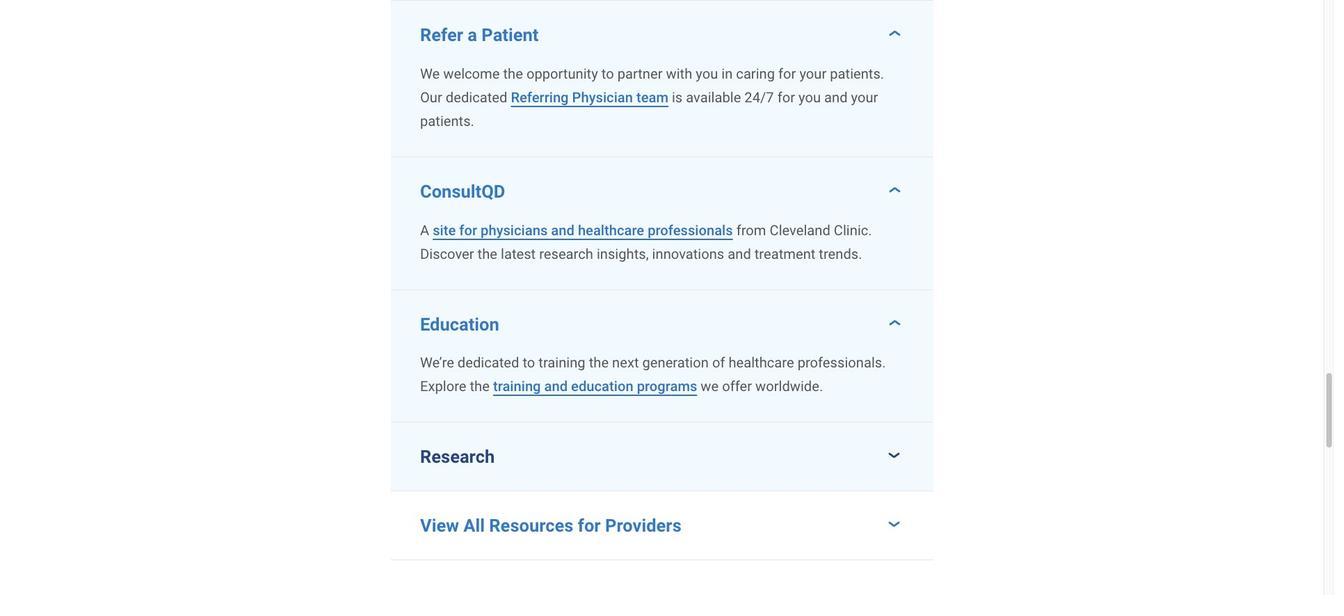 Task type: describe. For each thing, give the bounding box(es) containing it.
clinic.
[[834, 222, 873, 238]]

insights,
[[597, 245, 649, 262]]

the right explore at left
[[470, 378, 490, 395]]

from
[[737, 222, 767, 238]]

view
[[420, 515, 459, 536]]

is available 24/7 for you and your patients.
[[420, 89, 879, 129]]

research
[[420, 446, 495, 467]]

for right the site
[[460, 222, 477, 238]]

the up the education
[[589, 355, 609, 371]]

education tab
[[391, 290, 934, 340]]

research
[[540, 245, 594, 262]]

for inside we welcome the opportunity to partner with you in caring for your patients. our dedicated
[[779, 65, 797, 82]]

professionals
[[648, 222, 733, 238]]

offer
[[723, 378, 752, 395]]

our
[[420, 89, 443, 106]]

from cleveland clinic. discover the latest research insights, innovations and treatment trends.
[[420, 222, 873, 262]]

is
[[672, 89, 683, 106]]

cleveland
[[770, 222, 831, 238]]

for inside tab
[[578, 515, 601, 536]]

team
[[637, 89, 669, 106]]

caring
[[737, 65, 775, 82]]

training and education programs we offer worldwide.
[[493, 378, 824, 395]]

programs
[[637, 378, 698, 395]]

providers
[[606, 515, 682, 536]]

partner
[[618, 65, 663, 82]]

site for physicians and healthcare professionals link
[[433, 222, 733, 238]]

consultqd
[[420, 181, 506, 202]]

24/7
[[745, 89, 774, 106]]

innovations
[[653, 245, 725, 262]]

to inside we welcome the opportunity to partner with you in caring for your patients. our dedicated
[[602, 65, 614, 82]]

we
[[701, 378, 719, 395]]

latest
[[501, 245, 536, 262]]

worldwide.
[[756, 378, 824, 395]]

healthcare inside we're dedicated to training the next generation of healthcare professionals. explore the
[[729, 355, 795, 371]]

trends.
[[819, 245, 863, 262]]

all
[[464, 515, 485, 536]]

discover
[[420, 245, 474, 262]]

treatment
[[755, 245, 816, 262]]

view all resources for providers
[[420, 515, 682, 536]]

patients. inside we welcome the opportunity to partner with you in caring for your patients. our dedicated
[[831, 65, 885, 82]]

generation
[[643, 355, 709, 371]]

and inside is available 24/7 for you and your patients.
[[825, 89, 848, 106]]

site
[[433, 222, 456, 238]]

1 vertical spatial training
[[493, 378, 541, 395]]

referring physician team
[[511, 89, 669, 106]]

physician
[[573, 89, 633, 106]]

you inside is available 24/7 for you and your patients.
[[799, 89, 821, 106]]

to inside we're dedicated to training the next generation of healthcare professionals. explore the
[[523, 355, 535, 371]]

available
[[686, 89, 742, 106]]

training inside we're dedicated to training the next generation of healthcare professionals. explore the
[[539, 355, 586, 371]]



Task type: vqa. For each thing, say whether or not it's contained in the screenshot.
patients.
yes



Task type: locate. For each thing, give the bounding box(es) containing it.
the inside from cleveland clinic. discover the latest research insights, innovations and treatment trends.
[[478, 245, 498, 262]]

healthcare
[[578, 222, 645, 238], [729, 355, 795, 371]]

we're dedicated to training the next generation of healthcare professionals. explore the
[[420, 355, 886, 395]]

for
[[779, 65, 797, 82], [778, 89, 796, 106], [460, 222, 477, 238], [578, 515, 601, 536]]

resources
[[490, 515, 574, 536]]

0 vertical spatial training
[[539, 355, 586, 371]]

patients.
[[831, 65, 885, 82], [420, 113, 475, 129]]

for right 24/7
[[778, 89, 796, 106]]

1 horizontal spatial to
[[602, 65, 614, 82]]

0 horizontal spatial patients.
[[420, 113, 475, 129]]

training and education programs link
[[493, 378, 698, 395]]

dedicated down the education at left
[[458, 355, 520, 371]]

a
[[468, 24, 477, 45]]

the inside we welcome the opportunity to partner with you in caring for your patients. our dedicated
[[504, 65, 523, 82]]

training
[[539, 355, 586, 371], [493, 378, 541, 395]]

we're
[[420, 355, 454, 371]]

your
[[800, 65, 827, 82], [852, 89, 879, 106]]

and
[[825, 89, 848, 106], [551, 222, 575, 238], [728, 245, 752, 262], [545, 378, 568, 395]]

your inside is available 24/7 for you and your patients.
[[852, 89, 879, 106]]

referring
[[511, 89, 569, 106]]

patient
[[482, 24, 539, 45]]

1 vertical spatial to
[[523, 355, 535, 371]]

with
[[666, 65, 693, 82]]

0 vertical spatial you
[[696, 65, 719, 82]]

welcome
[[444, 65, 500, 82]]

for right caring
[[779, 65, 797, 82]]

referring physician team link
[[511, 89, 669, 106]]

you right 24/7
[[799, 89, 821, 106]]

1 vertical spatial healthcare
[[729, 355, 795, 371]]

1 vertical spatial patients.
[[420, 113, 475, 129]]

dedicated
[[446, 89, 508, 106], [458, 355, 520, 371]]

your inside we welcome the opportunity to partner with you in caring for your patients. our dedicated
[[800, 65, 827, 82]]

healthcare up 'offer' at the bottom
[[729, 355, 795, 371]]

1 horizontal spatial healthcare
[[729, 355, 795, 371]]

0 horizontal spatial your
[[800, 65, 827, 82]]

refer
[[420, 24, 464, 45]]

0 vertical spatial dedicated
[[446, 89, 508, 106]]

and inside from cleveland clinic. discover the latest research insights, innovations and treatment trends.
[[728, 245, 752, 262]]

0 horizontal spatial to
[[523, 355, 535, 371]]

in
[[722, 65, 733, 82]]

consultqd tab
[[391, 157, 934, 207]]

next
[[613, 355, 639, 371]]

dedicated inside we welcome the opportunity to partner with you in caring for your patients. our dedicated
[[446, 89, 508, 106]]

education
[[572, 378, 634, 395]]

physicians
[[481, 222, 548, 238]]

the
[[504, 65, 523, 82], [478, 245, 498, 262], [589, 355, 609, 371], [470, 378, 490, 395]]

1 horizontal spatial patients.
[[831, 65, 885, 82]]

professionals.
[[798, 355, 886, 371]]

dedicated down welcome
[[446, 89, 508, 106]]

the left latest
[[478, 245, 498, 262]]

0 vertical spatial your
[[800, 65, 827, 82]]

view all resources for providers tab
[[391, 492, 934, 560]]

education
[[420, 314, 500, 334]]

the up "referring"
[[504, 65, 523, 82]]

0 horizontal spatial healthcare
[[578, 222, 645, 238]]

1 horizontal spatial you
[[799, 89, 821, 106]]

dedicated inside we're dedicated to training the next generation of healthcare professionals. explore the
[[458, 355, 520, 371]]

explore
[[420, 378, 467, 395]]

we
[[420, 65, 440, 82]]

1 vertical spatial dedicated
[[458, 355, 520, 371]]

a
[[420, 222, 430, 238]]

0 vertical spatial to
[[602, 65, 614, 82]]

0 vertical spatial patients.
[[831, 65, 885, 82]]

refer a patient tab
[[391, 1, 934, 51]]

refer a patient
[[420, 24, 539, 45]]

patients. inside is available 24/7 for you and your patients.
[[420, 113, 475, 129]]

we welcome the opportunity to partner with you in caring for your patients. our dedicated
[[420, 65, 885, 106]]

opportunity
[[527, 65, 598, 82]]

to
[[602, 65, 614, 82], [523, 355, 535, 371]]

you
[[696, 65, 719, 82], [799, 89, 821, 106]]

for inside is available 24/7 for you and your patients.
[[778, 89, 796, 106]]

research tab
[[391, 423, 934, 491]]

tab list
[[391, 0, 934, 561]]

1 vertical spatial you
[[799, 89, 821, 106]]

0 horizontal spatial you
[[696, 65, 719, 82]]

healthcare up insights,
[[578, 222, 645, 238]]

for left providers
[[578, 515, 601, 536]]

1 horizontal spatial your
[[852, 89, 879, 106]]

you left in
[[696, 65, 719, 82]]

0 vertical spatial healthcare
[[578, 222, 645, 238]]

tab list containing refer a patient
[[391, 0, 934, 561]]

1 vertical spatial your
[[852, 89, 879, 106]]

you inside we welcome the opportunity to partner with you in caring for your patients. our dedicated
[[696, 65, 719, 82]]

a site for physicians and healthcare professionals
[[420, 222, 733, 238]]

of
[[713, 355, 726, 371]]



